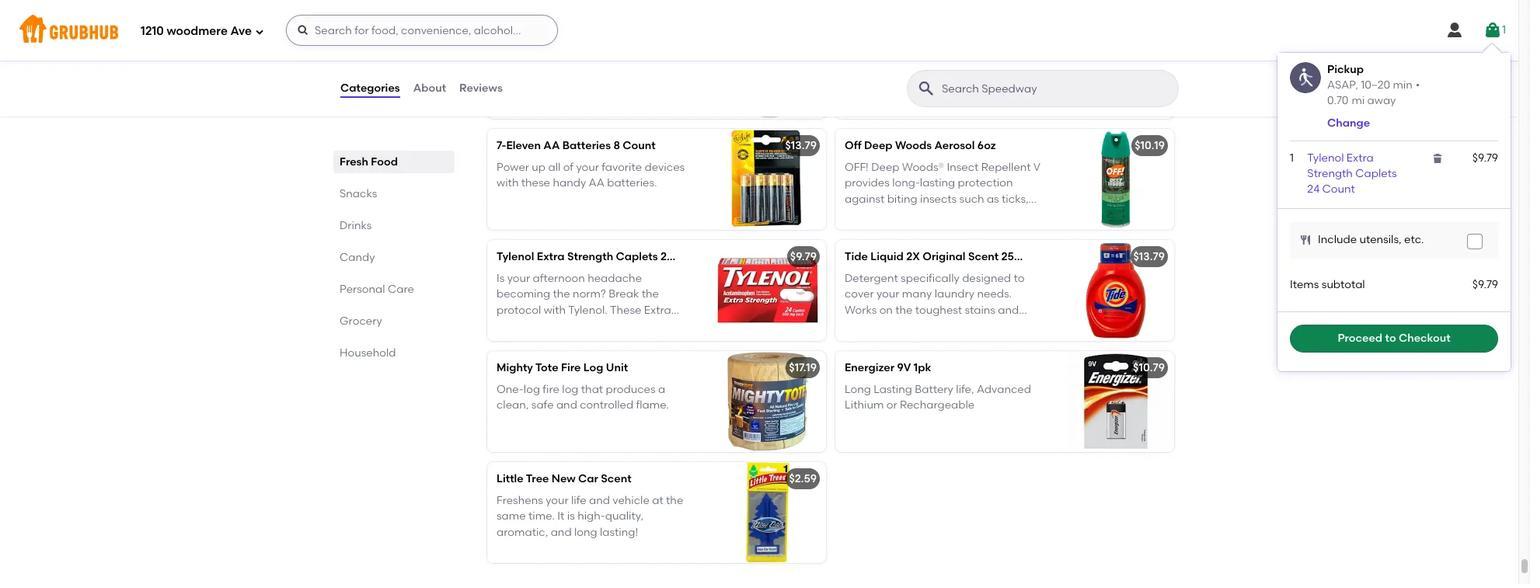 Task type: describe. For each thing, give the bounding box(es) containing it.
devices for power up all of your favorite devices with these handy aa batteries.
[[645, 161, 685, 174]]

and down stains
[[955, 319, 976, 333]]

batteries. inside power up all of your favorite devices with these aaa batteries.
[[927, 66, 977, 79]]

your up becoming in the left of the page
[[507, 272, 530, 285]]

1 vertical spatial 24
[[661, 250, 673, 263]]

such
[[959, 192, 984, 206]]

0 horizontal spatial tylenol extra strength caplets 24 count
[[497, 250, 709, 263]]

$13.79 for power up all of your favorite devices with these handy aa batteries.
[[785, 139, 817, 152]]

7-eleven aaa batteries 8 count image
[[1058, 18, 1174, 119]]

your inside freshens your life and vehicle at the same time. it is high-quality, aromatic, and long lasting!
[[546, 494, 569, 508]]

up for aaa
[[880, 50, 894, 63]]

unit
[[606, 361, 628, 374]]

is
[[497, 272, 505, 285]]

aerosol
[[935, 139, 975, 152]]

energizer 9v 1pk
[[845, 361, 931, 374]]

20ct
[[637, 28, 661, 41]]

of for handy
[[563, 161, 574, 174]]

laundry
[[935, 288, 975, 301]]

freshens
[[497, 494, 543, 508]]

designed
[[962, 272, 1011, 285]]

lasting
[[920, 177, 955, 190]]

as
[[987, 192, 999, 206]]

food
[[371, 155, 398, 168]]

$10.19
[[1135, 139, 1165, 152]]

snacks tab
[[340, 186, 448, 202]]

10–20
[[1361, 78, 1390, 91]]

vehicle
[[613, 494, 650, 508]]

protection
[[958, 177, 1013, 190]]

power up all of your favorite devices with these handy aa batteries.
[[497, 161, 685, 190]]

1210 woodmere ave
[[141, 24, 252, 38]]

the down afternoon
[[553, 288, 570, 301]]

$17.19
[[789, 361, 817, 374]]

and up high-
[[589, 494, 610, 508]]

1 vertical spatial count
[[1322, 183, 1355, 196]]

needs.
[[977, 288, 1012, 301]]

off deep woods aerosol 6oz
[[845, 139, 996, 152]]

clean,
[[497, 399, 529, 412]]

drinks
[[556, 66, 587, 79]]

1 horizontal spatial tylenol
[[1308, 151, 1344, 165]]

sand
[[969, 208, 995, 221]]

biting
[[887, 192, 918, 206]]

power for power up all of your favorite devices with these handy aa batteries.
[[497, 161, 529, 174]]

care
[[388, 283, 414, 296]]

mosquitoes,
[[845, 208, 909, 221]]

specifically
[[901, 272, 960, 285]]

v
[[1034, 161, 1041, 174]]

is
[[567, 510, 575, 523]]

energizer 9v 1pk image
[[1058, 351, 1174, 452]]

the right break
[[642, 288, 659, 301]]

7- for select
[[497, 28, 506, 41]]

1 vertical spatial caplets
[[616, 250, 658, 263]]

candy
[[340, 251, 375, 264]]

off! deep woods® insect repellent v provides long-lasting protection against biting insects such as ticks, mosquitoes, black flies, sand flies, chiggers, and gnats
[[845, 161, 1041, 237]]

with for power up all of your favorite devices with these handy aa batteries.
[[497, 177, 519, 190]]

mighty tote fire log unit image
[[710, 351, 826, 452]]

$13.79 for detergent specifically designed to cover your many laundry needs. works on the toughest stains and leaves colors vibrant and whites bright.   25oz.
[[1134, 250, 1165, 263]]

1 vertical spatial extra
[[537, 250, 565, 263]]

etc.
[[1404, 233, 1424, 246]]

controlled
[[580, 399, 634, 412]]

count for tide liquid 2x original scent 25oz
[[676, 250, 709, 263]]

favorite for batteries.
[[950, 50, 990, 63]]

fire
[[561, 361, 581, 374]]

1 log from the left
[[524, 383, 540, 396]]

tylenol extra strength caplets 24 count link
[[1308, 151, 1397, 196]]

•
[[1416, 78, 1420, 91]]

change button
[[1327, 115, 1370, 131]]

that
[[581, 383, 603, 396]]

0 horizontal spatial 1
[[1290, 151, 1294, 165]]

tide
[[845, 250, 868, 263]]

holding
[[514, 66, 553, 79]]

lithium
[[845, 399, 884, 412]]

little tree new car scent image
[[710, 462, 826, 563]]

new
[[552, 472, 576, 486]]

and down it
[[551, 526, 572, 539]]

caplets inside tylenol extra strength caplets 24 count
[[1356, 167, 1397, 180]]

household
[[340, 346, 396, 360]]

proceed to checkout button
[[1290, 325, 1498, 353]]

candy tab
[[340, 249, 448, 266]]

lasting!
[[600, 526, 638, 539]]

relieve
[[546, 335, 581, 348]]

0 vertical spatial tylenol extra strength caplets 24 count
[[1308, 151, 1397, 196]]

2x
[[906, 250, 920, 263]]

min
[[1393, 78, 1413, 91]]

little tree new car scent
[[497, 472, 632, 486]]

power up all of your favorite devices with these aaa batteries. button
[[835, 18, 1174, 119]]

main navigation navigation
[[0, 0, 1519, 61]]

16oz
[[612, 28, 634, 41]]

grocery
[[340, 315, 382, 328]]

2 vertical spatial $9.79
[[1473, 278, 1498, 291]]

to inside 'detergent specifically designed to cover your many laundry needs. works on the toughest stains and leaves colors vibrant and whites bright.   25oz.'
[[1014, 272, 1025, 285]]

these for aaa
[[870, 66, 898, 79]]

fire
[[543, 383, 560, 396]]

1 vertical spatial tylenol
[[497, 250, 534, 263]]

0 vertical spatial extra
[[1347, 151, 1374, 165]]

household tab
[[340, 345, 448, 361]]

cups
[[581, 28, 609, 41]]

caplets
[[545, 319, 584, 333]]

black
[[911, 208, 941, 221]]

one-log fire log that produces a clean, safe and controlled flame.
[[497, 383, 669, 412]]

detergent
[[845, 272, 898, 285]]

many
[[902, 288, 932, 301]]

batteries
[[563, 139, 611, 152]]

perfect
[[647, 50, 685, 63]]

at
[[652, 494, 664, 508]]

1pk
[[914, 361, 931, 374]]

reviews button
[[459, 61, 503, 117]]

0 vertical spatial aa
[[544, 139, 560, 152]]

on
[[880, 304, 893, 317]]

for
[[497, 66, 511, 79]]

protocol
[[497, 304, 541, 317]]

to inside is your afternoon headache becoming the norm? break the protocol with tylenol. these extra strength caplets will work faster and longer to relieve your pain.
[[533, 335, 544, 348]]

1210
[[141, 24, 164, 38]]

your inside power up all of your favorite devices with these aaa batteries.
[[924, 50, 947, 63]]

reviews
[[459, 81, 503, 95]]

provides
[[845, 177, 890, 190]]



Task type: vqa. For each thing, say whether or not it's contained in the screenshot.
WITH
yes



Task type: locate. For each thing, give the bounding box(es) containing it.
0 horizontal spatial caplets
[[616, 250, 658, 263]]

and right faster
[[666, 319, 687, 333]]

1 horizontal spatial with
[[544, 304, 566, 317]]

all inside power up all of your favorite devices with these aaa batteries.
[[896, 50, 909, 63]]

0 vertical spatial 1
[[1502, 23, 1506, 36]]

of for aaa
[[911, 50, 922, 63]]

0 vertical spatial strength
[[1308, 167, 1353, 180]]

eleven
[[506, 139, 541, 152]]

1 vertical spatial tylenol extra strength caplets 24 count
[[497, 250, 709, 263]]

categories
[[340, 81, 400, 95]]

2 vertical spatial with
[[544, 304, 566, 317]]

personal care tab
[[340, 281, 448, 297]]

repellent
[[981, 161, 1031, 174]]

the up colors
[[896, 304, 913, 317]]

9v
[[897, 361, 911, 374]]

$10.79
[[1133, 361, 1165, 374]]

batteries. down the 8
[[607, 177, 657, 190]]

1 horizontal spatial count
[[676, 250, 709, 263]]

little
[[497, 472, 524, 486]]

0 vertical spatial all
[[896, 50, 909, 63]]

1 horizontal spatial power
[[845, 50, 877, 63]]

flies, down the insects
[[943, 208, 967, 221]]

7- down reviews 'button'
[[497, 139, 506, 152]]

svg image
[[1484, 21, 1502, 40]]

and inside is your afternoon headache becoming the norm? break the protocol with tylenol. these extra strength caplets will work faster and longer to relieve your pain.
[[666, 319, 687, 333]]

to down 25oz
[[1014, 272, 1025, 285]]

checkout
[[1399, 332, 1451, 345]]

$9.79
[[1473, 151, 1498, 165], [790, 250, 817, 263], [1473, 278, 1498, 291]]

extra down change button
[[1347, 151, 1374, 165]]

break
[[609, 288, 639, 301]]

tide liquid 2x original scent 25oz image
[[1058, 240, 1174, 341]]

1 horizontal spatial aa
[[589, 177, 605, 190]]

0 vertical spatial $13.79
[[785, 139, 817, 152]]

tooltip
[[1278, 44, 1511, 372]]

extra up faster
[[644, 304, 671, 317]]

up for handy
[[532, 161, 546, 174]]

all for aaa
[[896, 50, 909, 63]]

to right longer
[[533, 335, 544, 348]]

the inside freshens your life and vehicle at the same time. it is high-quality, aromatic, and long lasting!
[[666, 494, 683, 508]]

1 vertical spatial favorite
[[602, 161, 642, 174]]

with
[[845, 66, 867, 79], [497, 177, 519, 190], [544, 304, 566, 317]]

aa right the eleven
[[544, 139, 560, 152]]

0 horizontal spatial aa
[[544, 139, 560, 152]]

flies,
[[943, 208, 967, 221], [998, 208, 1021, 221]]

0 horizontal spatial up
[[532, 161, 546, 174]]

long
[[845, 383, 871, 396]]

these
[[610, 304, 642, 317]]

with left aaa
[[845, 66, 867, 79]]

tylenol down change button
[[1308, 151, 1344, 165]]

1 horizontal spatial scent
[[968, 250, 999, 263]]

strength down protocol
[[497, 319, 542, 333]]

utensils,
[[1360, 233, 1402, 246]]

favorite inside power up all of your favorite devices with these handy aa batteries.
[[602, 161, 642, 174]]

of
[[911, 50, 922, 63], [563, 161, 574, 174]]

will
[[587, 319, 603, 333]]

your inside power up all of your favorite devices with these handy aa batteries.
[[576, 161, 599, 174]]

0 horizontal spatial $13.79
[[785, 139, 817, 152]]

your up aaa
[[924, 50, 947, 63]]

1 horizontal spatial 24
[[1308, 183, 1320, 196]]

extra up afternoon
[[537, 250, 565, 263]]

against
[[845, 192, 885, 206]]

and down black
[[896, 224, 917, 237]]

to right proceed
[[1385, 332, 1396, 345]]

batteries. inside power up all of your favorite devices with these handy aa batteries.
[[607, 177, 657, 190]]

personal care
[[340, 283, 414, 296]]

tree
[[526, 472, 549, 486]]

with inside is your afternoon headache becoming the norm? break the protocol with tylenol. these extra strength caplets will work faster and longer to relieve your pain.
[[544, 304, 566, 317]]

7- for eleven
[[497, 139, 506, 152]]

1 flies, from the left
[[943, 208, 967, 221]]

chiggers,
[[845, 224, 893, 237]]

24 inside tylenol extra strength caplets 24 count link
[[1308, 183, 1320, 196]]

strength inside tylenol extra strength caplets 24 count
[[1308, 167, 1353, 180]]

1 horizontal spatial flies,
[[998, 208, 1021, 221]]

0 horizontal spatial 24
[[661, 250, 673, 263]]

scent for original
[[968, 250, 999, 263]]

1 7- from the top
[[497, 28, 506, 41]]

0 vertical spatial caplets
[[1356, 167, 1397, 180]]

1 vertical spatial power
[[497, 161, 529, 174]]

2 vertical spatial count
[[676, 250, 709, 263]]

of up handy
[[563, 161, 574, 174]]

0 horizontal spatial to
[[533, 335, 544, 348]]

favorite for aa
[[602, 161, 642, 174]]

up inside power up all of your favorite devices with these aaa batteries.
[[880, 50, 894, 63]]

count for off deep woods aerosol 6oz
[[623, 139, 656, 152]]

0 vertical spatial devices
[[993, 50, 1033, 63]]

0 vertical spatial tylenol
[[1308, 151, 1344, 165]]

0 horizontal spatial extra
[[537, 250, 565, 263]]

your up it
[[546, 494, 569, 508]]

whites
[[979, 319, 1012, 333]]

same
[[497, 510, 526, 523]]

Search for food, convenience, alcohol... search field
[[286, 15, 558, 46]]

favorite inside power up all of your favorite devices with these aaa batteries.
[[950, 50, 990, 63]]

Search Speedway search field
[[940, 82, 1174, 96]]

1 horizontal spatial up
[[880, 50, 894, 63]]

caplets down change button
[[1356, 167, 1397, 180]]

1 horizontal spatial tylenol extra strength caplets 24 count
[[1308, 151, 1397, 196]]

batteries. up magnifying glass icon
[[927, 66, 977, 79]]

1 horizontal spatial these
[[870, 66, 898, 79]]

tooltip containing pickup
[[1278, 44, 1511, 372]]

with inside power up all of your favorite devices with these handy aa batteries.
[[497, 177, 519, 190]]

flies, down ticks, on the right of page
[[998, 208, 1021, 221]]

1 vertical spatial these
[[521, 177, 550, 190]]

pickup
[[1327, 63, 1364, 76]]

and up whites
[[998, 304, 1019, 317]]

time.
[[528, 510, 555, 523]]

it
[[558, 510, 565, 523]]

work
[[606, 319, 631, 333]]

all up handy
[[548, 161, 561, 174]]

1 vertical spatial all
[[548, 161, 561, 174]]

1 horizontal spatial 1
[[1502, 23, 1506, 36]]

0 vertical spatial power
[[845, 50, 877, 63]]

0 horizontal spatial favorite
[[602, 161, 642, 174]]

svg image
[[1446, 21, 1464, 40], [297, 24, 309, 37], [255, 27, 264, 36], [1432, 152, 1444, 165], [1299, 234, 1312, 246], [1470, 237, 1480, 246]]

1 horizontal spatial favorite
[[950, 50, 990, 63]]

log
[[524, 383, 540, 396], [562, 383, 579, 396]]

these for handy
[[521, 177, 550, 190]]

1 vertical spatial with
[[497, 177, 519, 190]]

24 up include
[[1308, 183, 1320, 196]]

0 vertical spatial scent
[[968, 250, 999, 263]]

tylenol extra strength caplets 24 count
[[1308, 151, 1397, 196], [497, 250, 709, 263]]

1 horizontal spatial extra
[[644, 304, 671, 317]]

1 vertical spatial devices
[[645, 161, 685, 174]]

produces
[[606, 383, 656, 396]]

items
[[1290, 278, 1319, 291]]

of inside power up all of your favorite devices with these aaa batteries.
[[911, 50, 922, 63]]

the inside 'detergent specifically designed to cover your many laundry needs. works on the toughest stains and leaves colors vibrant and whites bright.   25oz.'
[[896, 304, 913, 317]]

1 horizontal spatial all
[[896, 50, 909, 63]]

long
[[574, 526, 597, 539]]

1 vertical spatial strength
[[567, 250, 613, 263]]

0 vertical spatial 7-
[[497, 28, 506, 41]]

2 vertical spatial extra
[[644, 304, 671, 317]]

1 horizontal spatial $13.79
[[1134, 250, 1165, 263]]

0 horizontal spatial flies,
[[943, 208, 967, 221]]

magnifying glass icon image
[[917, 79, 936, 98]]

strength up headache
[[567, 250, 613, 263]]

tylenol extra strength caplets 24 count down change button
[[1308, 151, 1397, 196]]

and inside one-log fire log that produces a clean, safe and controlled flame.
[[556, 399, 577, 412]]

1 vertical spatial scent
[[601, 472, 632, 486]]

24 up faster
[[661, 250, 673, 263]]

power inside power up all of your favorite devices with these handy aa batteries.
[[497, 161, 529, 174]]

caplets up headache
[[616, 250, 658, 263]]

2 horizontal spatial strength
[[1308, 167, 1353, 180]]

aa inside power up all of your favorite devices with these handy aa batteries.
[[589, 177, 605, 190]]

count
[[623, 139, 656, 152], [1322, 183, 1355, 196], [676, 250, 709, 263]]

scent up "vehicle"
[[601, 472, 632, 486]]

0 vertical spatial with
[[845, 66, 867, 79]]

aa right handy
[[589, 177, 605, 190]]

personal
[[340, 283, 385, 296]]

pickup asap, 10–20 min • 0.70 mi away
[[1327, 63, 1420, 107]]

categories button
[[340, 61, 401, 117]]

cups
[[619, 50, 644, 63]]

log up safe
[[524, 383, 540, 396]]

your inside 'detergent specifically designed to cover your many laundry needs. works on the toughest stains and leaves colors vibrant and whites bright.   25oz.'
[[877, 288, 900, 301]]

rechargeable
[[900, 399, 975, 412]]

1 horizontal spatial devices
[[993, 50, 1033, 63]]

log right fire
[[562, 383, 579, 396]]

detergent specifically designed to cover your many laundry needs. works on the toughest stains and leaves colors vibrant and whites bright.   25oz.
[[845, 272, 1025, 348]]

all up aaa
[[896, 50, 909, 63]]

1 horizontal spatial of
[[911, 50, 922, 63]]

fresh
[[340, 155, 368, 168]]

advanced
[[977, 383, 1031, 396]]

0 horizontal spatial all
[[548, 161, 561, 174]]

1 vertical spatial up
[[532, 161, 546, 174]]

1 vertical spatial 7-
[[497, 139, 506, 152]]

0 horizontal spatial devices
[[645, 161, 685, 174]]

these inside power up all of your favorite devices with these handy aa batteries.
[[521, 177, 550, 190]]

off deep woods aerosol 6oz image
[[1058, 129, 1174, 230]]

strength down change button
[[1308, 167, 1353, 180]]

7-select plastic cups 16oz 20ct image
[[710, 18, 826, 119]]

0 vertical spatial 24
[[1308, 183, 1320, 196]]

devices inside power up all of your favorite devices with these aaa batteries.
[[993, 50, 1033, 63]]

away
[[1368, 94, 1396, 107]]

2 horizontal spatial extra
[[1347, 151, 1374, 165]]

$13.79
[[785, 139, 817, 152], [1134, 250, 1165, 263]]

0 vertical spatial up
[[880, 50, 894, 63]]

toughest
[[915, 304, 962, 317]]

with inside power up all of your favorite devices with these aaa batteries.
[[845, 66, 867, 79]]

1 horizontal spatial batteries.
[[927, 66, 977, 79]]

the right at
[[666, 494, 683, 508]]

0 horizontal spatial batteries.
[[607, 177, 657, 190]]

0 vertical spatial count
[[623, 139, 656, 152]]

vibrant
[[915, 319, 953, 333]]

0 vertical spatial batteries.
[[927, 66, 977, 79]]

extra inside is your afternoon headache becoming the norm? break the protocol with tylenol. these extra strength caplets will work faster and longer to relieve your pain.
[[644, 304, 671, 317]]

7- up heavy
[[497, 28, 506, 41]]

0 vertical spatial favorite
[[950, 50, 990, 63]]

a
[[658, 383, 665, 396]]

devices for power up all of your favorite devices with these aaa batteries.
[[993, 50, 1033, 63]]

scent for car
[[601, 472, 632, 486]]

stains
[[965, 304, 996, 317]]

25oz.
[[882, 335, 909, 348]]

1 vertical spatial batteries.
[[607, 177, 657, 190]]

devices inside power up all of your favorite devices with these handy aa batteries.
[[645, 161, 685, 174]]

tylenol extra strength caplets 24 count up headache
[[497, 250, 709, 263]]

1 horizontal spatial caplets
[[1356, 167, 1397, 180]]

with down the eleven
[[497, 177, 519, 190]]

of up aaa
[[911, 50, 922, 63]]

1 vertical spatial $13.79
[[1134, 250, 1165, 263]]

high-
[[578, 510, 605, 523]]

grocery tab
[[340, 313, 448, 329]]

strength inside is your afternoon headache becoming the norm? break the protocol with tylenol. these extra strength caplets will work faster and longer to relieve your pain.
[[497, 319, 542, 333]]

0 vertical spatial these
[[870, 66, 898, 79]]

leaves
[[845, 319, 878, 333]]

0 horizontal spatial of
[[563, 161, 574, 174]]

1 inside button
[[1502, 23, 1506, 36]]

handy
[[553, 177, 586, 190]]

0 horizontal spatial with
[[497, 177, 519, 190]]

0 horizontal spatial log
[[524, 383, 540, 396]]

1 horizontal spatial to
[[1014, 272, 1025, 285]]

these left handy
[[521, 177, 550, 190]]

with for power up all of your favorite devices with these aaa batteries.
[[845, 66, 867, 79]]

of inside power up all of your favorite devices with these handy aa batteries.
[[563, 161, 574, 174]]

0 vertical spatial $9.79
[[1473, 151, 1498, 165]]

all inside power up all of your favorite devices with these handy aa batteries.
[[548, 161, 561, 174]]

up inside power up all of your favorite devices with these handy aa batteries.
[[532, 161, 546, 174]]

1 vertical spatial of
[[563, 161, 574, 174]]

include utensils, etc.
[[1318, 233, 1424, 246]]

your down will
[[583, 335, 606, 348]]

aa
[[544, 139, 560, 152], [589, 177, 605, 190]]

0 vertical spatial of
[[911, 50, 922, 63]]

1 horizontal spatial strength
[[567, 250, 613, 263]]

securely.
[[590, 66, 635, 79]]

up
[[880, 50, 894, 63], [532, 161, 546, 174]]

life
[[571, 494, 587, 508]]

your up the on
[[877, 288, 900, 301]]

all for handy
[[548, 161, 561, 174]]

drinks tab
[[340, 217, 448, 234]]

2 vertical spatial strength
[[497, 319, 542, 333]]

your down the batteries
[[576, 161, 599, 174]]

these left aaa
[[870, 66, 898, 79]]

2 log from the left
[[562, 383, 579, 396]]

with up caplets
[[544, 304, 566, 317]]

power for power up all of your favorite devices with these aaa batteries.
[[845, 50, 877, 63]]

batteries.
[[927, 66, 977, 79], [607, 177, 657, 190]]

life,
[[956, 383, 974, 396]]

aaa
[[901, 66, 925, 79]]

woodmere
[[167, 24, 228, 38]]

1 vertical spatial 1
[[1290, 151, 1294, 165]]

tylenol extra strength caplets 24 count image
[[710, 240, 826, 341]]

liquid
[[871, 250, 904, 263]]

and down fire
[[556, 399, 577, 412]]

pickup icon image
[[1290, 62, 1321, 93]]

tylenol up 'is'
[[497, 250, 534, 263]]

6oz
[[978, 139, 996, 152]]

and inside the off! deep woods® insect repellent v provides long-lasting protection against biting insects such as ticks, mosquitoes, black flies, sand flies, chiggers, and gnats
[[896, 224, 917, 237]]

0 horizontal spatial these
[[521, 177, 550, 190]]

duty
[[533, 50, 556, 63]]

0 horizontal spatial tylenol
[[497, 250, 534, 263]]

1 vertical spatial aa
[[589, 177, 605, 190]]

original
[[923, 250, 966, 263]]

2 horizontal spatial to
[[1385, 332, 1396, 345]]

strength
[[1308, 167, 1353, 180], [567, 250, 613, 263], [497, 319, 542, 333]]

to inside button
[[1385, 332, 1396, 345]]

2 7- from the top
[[497, 139, 506, 152]]

woods® insect
[[902, 161, 979, 174]]

1 horizontal spatial log
[[562, 383, 579, 396]]

proceed to checkout
[[1338, 332, 1451, 345]]

scent up designed
[[968, 250, 999, 263]]

1 vertical spatial $9.79
[[790, 250, 817, 263]]

faster
[[633, 319, 664, 333]]

pain.
[[609, 335, 635, 348]]

7-eleven aa batteries 8 count image
[[710, 129, 826, 230]]

power inside power up all of your favorite devices with these aaa batteries.
[[845, 50, 877, 63]]

these inside power up all of your favorite devices with these aaa batteries.
[[870, 66, 898, 79]]

24
[[1308, 183, 1320, 196], [661, 250, 673, 263]]

0 horizontal spatial strength
[[497, 319, 542, 333]]

2 horizontal spatial count
[[1322, 183, 1355, 196]]

and
[[896, 224, 917, 237], [998, 304, 1019, 317], [666, 319, 687, 333], [955, 319, 976, 333], [556, 399, 577, 412], [589, 494, 610, 508], [551, 526, 572, 539]]

about
[[413, 81, 446, 95]]

0 horizontal spatial count
[[623, 139, 656, 152]]

headache
[[588, 272, 642, 285]]

tylenol.
[[568, 304, 608, 317]]

mi
[[1352, 94, 1365, 107]]

woods
[[895, 139, 932, 152]]

0 horizontal spatial scent
[[601, 472, 632, 486]]

2 horizontal spatial with
[[845, 66, 867, 79]]

7-eleven aa batteries 8 count
[[497, 139, 656, 152]]

plastic
[[542, 28, 579, 41]]

2 flies, from the left
[[998, 208, 1021, 221]]

8
[[614, 139, 620, 152]]

afternoon
[[533, 272, 585, 285]]

about button
[[412, 61, 447, 117]]

fresh food tab
[[340, 154, 448, 170]]

power
[[845, 50, 877, 63], [497, 161, 529, 174]]

proceed
[[1338, 332, 1383, 345]]

1
[[1502, 23, 1506, 36], [1290, 151, 1294, 165]]

0 horizontal spatial power
[[497, 161, 529, 174]]



